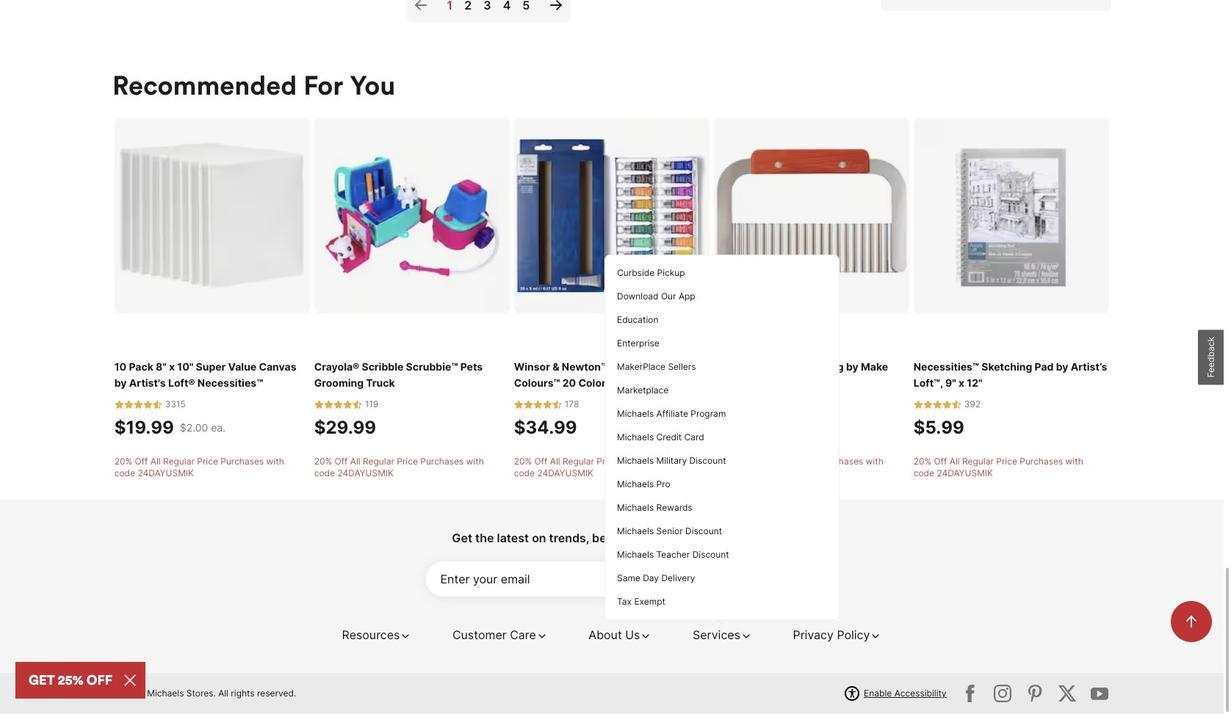 Task type: describe. For each thing, give the bounding box(es) containing it.
24dayusmik for $29.99
[[337, 468, 394, 479]]

michaels teacher discount link
[[611, 544, 833, 567]]

code for $29.99
[[314, 468, 335, 479]]

michaels senior discount link
[[611, 520, 833, 544]]

latest
[[497, 531, 529, 546]]

regular for $11.99
[[762, 456, 794, 467]]

$19.99
[[114, 417, 174, 439]]

exempt
[[634, 596, 665, 608]]

winsor & newton™ cotman water colours™ 20 color paint set link
[[514, 359, 710, 392]]

enable accessibility
[[864, 689, 947, 700]]

crayola®
[[314, 361, 359, 373]]

20% off all regular price purchases with code 24dayusmik for $11.99
[[714, 456, 884, 479]]

water
[[652, 361, 682, 373]]

©
[[112, 689, 120, 700]]

delivery
[[661, 573, 695, 584]]

off for $34.99
[[534, 456, 548, 467]]

loft®
[[168, 377, 195, 390]]

purchases for $11.99
[[820, 456, 863, 467]]

20% off all regular price purchases with code 24dayusmik for $34.99
[[514, 456, 684, 479]]

off for $29.99
[[335, 456, 348, 467]]

1 purchases from the left
[[221, 456, 264, 467]]

1 20% from the left
[[114, 456, 132, 467]]

reserved.
[[257, 689, 296, 700]]

all left rights
[[218, 689, 228, 700]]

price for $34.99
[[597, 456, 618, 467]]

$19.99 $2.00 ea.
[[114, 417, 226, 439]]

all for $11.99
[[750, 456, 760, 467]]

scrubbie™
[[406, 361, 458, 373]]

michaels for michaels affiliate program
[[617, 408, 654, 419]]

marketplace link
[[611, 379, 833, 403]]

makerplace sellers
[[617, 361, 696, 372]]

artist's
[[1071, 361, 1107, 373]]

119
[[365, 399, 379, 410]]

recommended for you
[[112, 68, 395, 102]]

get the latest on trends, best deals and exclusive offers!
[[452, 531, 772, 546]]

deals
[[620, 531, 651, 546]]

1 20% off all regular price purchases with code 24dayusmik from the left
[[114, 456, 284, 479]]

1 24dayusmik from the left
[[138, 468, 194, 479]]

best
[[592, 531, 617, 546]]

pets
[[460, 361, 483, 373]]

on
[[532, 531, 546, 546]]

download our app link
[[611, 285, 833, 309]]

24dayusmik for $5.99
[[937, 468, 993, 479]]

about us button
[[589, 627, 652, 644]]

10 pack 8" x 10" super value canvas by artist's loft® necessities™
[[114, 361, 296, 390]]

wn cotman watercolor 20x5ml st image
[[514, 118, 710, 314]]

3 twitter image from the left
[[1056, 683, 1079, 706]]

military
[[656, 455, 687, 466]]

michaels right 2024
[[147, 689, 184, 700]]

3315
[[165, 399, 186, 410]]

Enter your email field
[[426, 562, 798, 597]]

michaels rewards
[[617, 502, 692, 513]]

with for $11.99
[[866, 456, 884, 467]]

off for $5.99
[[934, 456, 947, 467]]

privacy
[[793, 628, 834, 643]]

with for $5.99
[[1066, 456, 1083, 467]]

code for $34.99
[[514, 468, 535, 479]]

about
[[589, 628, 622, 643]]

cotman
[[610, 361, 650, 373]]

michaels for michaels military discount
[[617, 455, 654, 466]]

crayola® scribble scrubbie™ pets grooming truck
[[314, 361, 483, 390]]

enterprise
[[617, 338, 660, 349]]

wavy
[[714, 361, 742, 373]]

senior
[[656, 526, 683, 537]]

michaels credit card
[[617, 432, 704, 443]]

makerplace sellers link
[[611, 356, 833, 379]]

colours™
[[514, 377, 560, 390]]

discount for michaels military discount
[[689, 455, 726, 466]]

by inside necessities™ sketching pad by artist's loft™, 9" x 12"
[[1056, 361, 1068, 373]]

michaels affiliate program link
[[611, 403, 833, 426]]

set
[[636, 377, 653, 390]]

1 with from the left
[[266, 456, 284, 467]]

michaels for michaels pro
[[617, 479, 654, 490]]

artist's loft® necessities™ canvas super value 10 pack, 8"" x 10"" image
[[114, 118, 310, 314]]

newton™
[[562, 361, 608, 373]]

20% off all regular price purchases with code 24dayusmik for $29.99
[[314, 456, 484, 479]]

download our app
[[617, 291, 695, 302]]

pad
[[1035, 361, 1054, 373]]

20% for $29.99
[[314, 456, 332, 467]]

1 price from the left
[[197, 456, 218, 467]]

canvas
[[259, 361, 296, 373]]

making
[[807, 361, 844, 373]]

24dayusmik for $34.99
[[537, 468, 593, 479]]

enable
[[864, 689, 892, 700]]

michaels military discount link
[[611, 450, 833, 473]]

178
[[565, 399, 579, 410]]

michaels senior discount
[[617, 526, 722, 537]]

marketplace
[[617, 385, 669, 396]]

wavy cutter soap making by make market® link
[[714, 359, 910, 392]]

10
[[114, 361, 126, 373]]

wavy cutter soap making by make market®
[[714, 361, 888, 390]]

20% off all regular price purchases with code 24dayusmik for $5.99
[[914, 456, 1083, 479]]

dialog containing curbside pickup
[[605, 255, 840, 624]]

10" super
[[177, 361, 226, 373]]

michaels for michaels rewards
[[617, 502, 654, 513]]

for
[[304, 68, 343, 102]]

youtube image
[[1088, 683, 1111, 706]]

necessities™ inside 10 pack 8" x 10" super value canvas by artist's loft® necessities™
[[198, 377, 263, 390]]

by inside wavy cutter soap making by make market®
[[846, 361, 859, 373]]

x inside necessities™ sketching pad by artist's loft™, 9" x 12"
[[959, 377, 965, 390]]

with for $29.99
[[466, 456, 484, 467]]

paint
[[608, 377, 634, 390]]

20
[[563, 377, 576, 390]]

with for $34.99
[[666, 456, 684, 467]]

rewards
[[656, 502, 692, 513]]

necessities™ inside necessities™ sketching pad by artist's loft™, 9" x 12"
[[914, 361, 979, 373]]

day
[[643, 573, 659, 584]]



Task type: locate. For each thing, give the bounding box(es) containing it.
michaels down marketplace
[[617, 408, 654, 419]]

s/scrubbie pet grooming truck image
[[314, 118, 510, 314]]

© 2024 michaels stores. all rights reserved.
[[112, 689, 296, 700]]

code for $5.99
[[914, 468, 934, 479]]

20% down $29.99
[[314, 456, 332, 467]]

same
[[617, 573, 640, 584]]

24dayusmik down $19.99 $2.00 ea.
[[138, 468, 194, 479]]

$5.99
[[914, 417, 964, 439]]

2 20% from the left
[[314, 456, 332, 467]]

1 vertical spatial discount
[[685, 526, 722, 537]]

off up michaels pro link
[[734, 456, 747, 467]]

4 24dayusmik from the left
[[737, 468, 793, 479]]

20% off all regular price purchases with code 24dayusmik down $2.00
[[114, 456, 284, 479]]

winsor & newton™ cotman water colours™ 20 color paint set
[[514, 361, 682, 390]]

1 horizontal spatial x
[[959, 377, 965, 390]]

8"
[[156, 361, 167, 373]]

by left make
[[846, 361, 859, 373]]

offers!
[[734, 531, 772, 546]]

with
[[266, 456, 284, 467], [466, 456, 484, 467], [666, 456, 684, 467], [866, 456, 884, 467], [1066, 456, 1083, 467]]

0 horizontal spatial x
[[169, 361, 175, 373]]

tax exempt
[[617, 596, 665, 608]]

x right 8"
[[169, 361, 175, 373]]

sketching
[[982, 361, 1032, 373]]

20% off all regular price purchases with code 24dayusmik down $11.99
[[714, 456, 884, 479]]

24dayusmik for $11.99
[[737, 468, 793, 479]]

pack
[[129, 361, 153, 373]]

1 vertical spatial necessities™
[[198, 377, 263, 390]]

all for $29.99
[[350, 456, 360, 467]]

4 off from the left
[[734, 456, 747, 467]]

value
[[228, 361, 257, 373]]

24dayusmik down $34.99
[[537, 468, 593, 479]]

0 horizontal spatial twitter image
[[959, 683, 982, 706]]

all down $11.99
[[750, 456, 760, 467]]

4 with from the left
[[866, 456, 884, 467]]

previous page image
[[412, 0, 429, 14]]

regular down $19.99 $2.00 ea.
[[163, 456, 195, 467]]

michaels for michaels credit card
[[617, 432, 654, 443]]

2 20% off all regular price purchases with code 24dayusmik from the left
[[314, 456, 484, 479]]

purchases for $5.99
[[1020, 456, 1063, 467]]

2 twitter image from the left
[[991, 683, 1014, 706]]

1 off from the left
[[135, 456, 148, 467]]

3 regular from the left
[[563, 456, 594, 467]]

2 with from the left
[[466, 456, 484, 467]]

2 off from the left
[[335, 456, 348, 467]]

exclusive
[[678, 531, 731, 546]]

trends,
[[549, 531, 589, 546]]

privacy policy button
[[793, 627, 882, 644]]

code
[[114, 468, 135, 479], [314, 468, 335, 479], [514, 468, 535, 479], [714, 468, 735, 479], [914, 468, 934, 479]]

credit
[[656, 432, 682, 443]]

customer care
[[452, 628, 536, 643]]

all for $34.99
[[550, 456, 560, 467]]

5 20% from the left
[[914, 456, 932, 467]]

necessities™ sketching pad by artist's loft™, 9" x 12" link
[[914, 359, 1109, 392]]

3 20% off all regular price purchases with code 24dayusmik from the left
[[514, 456, 684, 479]]

1 horizontal spatial necessities™
[[914, 361, 979, 373]]

michaels left 'credit'
[[617, 432, 654, 443]]

program
[[691, 408, 726, 419]]

michaels rewards link
[[611, 497, 833, 520]]

20% for $34.99
[[514, 456, 532, 467]]

soap
[[779, 361, 804, 373]]

4 code from the left
[[714, 468, 735, 479]]

price
[[197, 456, 218, 467], [397, 456, 418, 467], [597, 456, 618, 467], [797, 456, 818, 467], [996, 456, 1017, 467]]

&
[[553, 361, 559, 373]]

4 purchases from the left
[[820, 456, 863, 467]]

20% down $5.99
[[914, 456, 932, 467]]

michaels
[[617, 408, 654, 419], [617, 432, 654, 443], [617, 455, 654, 466], [617, 479, 654, 490], [617, 502, 654, 513], [617, 526, 654, 537], [617, 549, 654, 560], [147, 689, 184, 700]]

necessities™ sketching pad by artist's loft™, 9" x 12"
[[914, 361, 1107, 390]]

5 purchases from the left
[[1020, 456, 1063, 467]]

3 price from the left
[[597, 456, 618, 467]]

4 regular from the left
[[762, 456, 794, 467]]

1 horizontal spatial twitter image
[[991, 683, 1014, 706]]

curbside pickup
[[617, 267, 685, 278]]

get
[[452, 531, 472, 546]]

0 horizontal spatial necessities™
[[198, 377, 263, 390]]

1 vertical spatial x
[[959, 377, 965, 390]]

michaels credit card link
[[611, 426, 833, 450]]

$29.99
[[314, 417, 376, 439]]

resources button
[[342, 627, 412, 644]]

rights
[[231, 689, 255, 700]]

20% off all regular price purchases with code 24dayusmik down $34.99
[[514, 456, 684, 479]]

michaels down michaels pro
[[617, 502, 654, 513]]

5 20% off all regular price purchases with code 24dayusmik from the left
[[914, 456, 1083, 479]]

grooming
[[314, 377, 364, 390]]

0 vertical spatial x
[[169, 361, 175, 373]]

michaels down michaels rewards
[[617, 526, 654, 537]]

all down $19.99
[[150, 456, 161, 467]]

$11.99
[[714, 417, 770, 439]]

4 price from the left
[[797, 456, 818, 467]]

scribble
[[362, 361, 404, 373]]

3 24dayusmik from the left
[[537, 468, 593, 479]]

off down $5.99
[[934, 456, 947, 467]]

$2.00
[[180, 422, 208, 434]]

off down $29.99
[[335, 456, 348, 467]]

off down $34.99
[[534, 456, 548, 467]]

1 code from the left
[[114, 468, 135, 479]]

dialog
[[605, 255, 840, 624]]

by down '10'
[[114, 377, 127, 390]]

michaels down deals on the bottom of the page
[[617, 549, 654, 560]]

2 horizontal spatial by
[[1056, 361, 1068, 373]]

2 regular from the left
[[363, 456, 394, 467]]

discount for michaels teacher discount
[[692, 549, 729, 560]]

purchases for $29.99
[[420, 456, 464, 467]]

discount for michaels senior discount
[[685, 526, 722, 537]]

discount down "card"
[[689, 455, 726, 466]]

5 24dayusmik from the left
[[937, 468, 993, 479]]

2 horizontal spatial twitter image
[[1056, 683, 1079, 706]]

5 code from the left
[[914, 468, 934, 479]]

recommended
[[112, 68, 297, 102]]

us
[[625, 628, 640, 643]]

care
[[510, 628, 536, 643]]

pro
[[656, 479, 670, 490]]

5 off from the left
[[934, 456, 947, 467]]

regular down $5.99
[[962, 456, 994, 467]]

education
[[617, 314, 659, 325]]

3 code from the left
[[514, 468, 535, 479]]

20% down $34.99
[[514, 456, 532, 467]]

policy
[[837, 628, 870, 643]]

all down $5.99
[[950, 456, 960, 467]]

10 pack 8" x 10" super value canvas by artist's loft® necessities™ link
[[114, 359, 310, 392]]

makerplace
[[617, 361, 666, 372]]

0 vertical spatial necessities™
[[914, 361, 979, 373]]

1 twitter image from the left
[[959, 683, 982, 706]]

2 purchases from the left
[[420, 456, 464, 467]]

4 20% from the left
[[714, 456, 732, 467]]

twitter image left twitter image
[[991, 683, 1014, 706]]

$34.99
[[514, 417, 577, 439]]

resources
[[342, 628, 400, 643]]

5 with from the left
[[1066, 456, 1083, 467]]

code down $19.99
[[114, 468, 135, 479]]

1 horizontal spatial by
[[846, 361, 859, 373]]

3 off from the left
[[534, 456, 548, 467]]

regular down $29.99
[[363, 456, 394, 467]]

off down $19.99
[[135, 456, 148, 467]]

education link
[[611, 309, 833, 332]]

by right 'pad'
[[1056, 361, 1068, 373]]

next page image
[[548, 0, 565, 14]]

regular for $5.99
[[962, 456, 994, 467]]

0 vertical spatial discount
[[689, 455, 726, 466]]

regular for $34.99
[[563, 456, 594, 467]]

regular for $29.99
[[363, 456, 394, 467]]

regular
[[163, 456, 195, 467], [363, 456, 394, 467], [563, 456, 594, 467], [762, 456, 794, 467], [962, 456, 994, 467]]

all for $5.99
[[950, 456, 960, 467]]

code down $29.99
[[314, 468, 335, 479]]

enterprise link
[[611, 332, 833, 356]]

24dayusmik down $5.99
[[937, 468, 993, 479]]

24dayusmik down $11.99
[[737, 468, 793, 479]]

24dayusmik down $29.99
[[337, 468, 394, 479]]

discount down "michaels rewards" link
[[685, 526, 722, 537]]

twitter image right accessibility
[[959, 683, 982, 706]]

by inside 10 pack 8" x 10" super value canvas by artist's loft® necessities™
[[114, 377, 127, 390]]

artist's
[[129, 377, 166, 390]]

3 purchases from the left
[[620, 456, 664, 467]]

code down $5.99
[[914, 468, 934, 479]]

code up "michaels rewards" link
[[714, 468, 735, 479]]

price for $11.99
[[797, 456, 818, 467]]

ea.
[[211, 422, 226, 434]]

necessities™
[[914, 361, 979, 373], [198, 377, 263, 390]]

regular down $34.99
[[563, 456, 594, 467]]

4 20% off all regular price purchases with code 24dayusmik from the left
[[714, 456, 884, 479]]

services
[[693, 628, 740, 643]]

20% up michaels pro link
[[714, 456, 732, 467]]

20% off all regular price purchases with code 24dayusmik down $29.99
[[314, 456, 484, 479]]

curbside pickup link
[[611, 262, 833, 285]]

curbside
[[617, 267, 655, 278]]

artist's loft™ fundamentals sketch pad image
[[914, 118, 1109, 314]]

2 code from the left
[[314, 468, 335, 479]]

price for $5.99
[[996, 456, 1017, 467]]

5 price from the left
[[996, 456, 1017, 467]]

code down $34.99
[[514, 468, 535, 479]]

you
[[350, 68, 395, 102]]

twitter image
[[1023, 683, 1047, 706]]

winsor
[[514, 361, 550, 373]]

regular down $11.99
[[762, 456, 794, 467]]

all down $29.99
[[350, 456, 360, 467]]

20% for $11.99
[[714, 456, 732, 467]]

2 vertical spatial discount
[[692, 549, 729, 560]]

off for $11.99
[[734, 456, 747, 467]]

20% off all regular price purchases with code 24dayusmik
[[114, 456, 284, 479], [314, 456, 484, 479], [514, 456, 684, 479], [714, 456, 884, 479], [914, 456, 1083, 479]]

make
[[861, 361, 888, 373]]

20% for $5.99
[[914, 456, 932, 467]]

michaels for michaels senior discount
[[617, 526, 654, 537]]

3 20% from the left
[[514, 456, 532, 467]]

michaels affiliate program
[[617, 408, 726, 419]]

392
[[964, 399, 981, 410]]

0 horizontal spatial by
[[114, 377, 127, 390]]

michaels up michaels pro
[[617, 455, 654, 466]]

twitter image left youtube image
[[1056, 683, 1079, 706]]

12"
[[967, 377, 983, 390]]

services button
[[693, 627, 752, 644]]

code for $11.99
[[714, 468, 735, 479]]

necessities™ down value
[[198, 377, 263, 390]]

2 price from the left
[[397, 456, 418, 467]]

x right 9"
[[959, 377, 965, 390]]

michaels military discount
[[617, 455, 726, 466]]

1 regular from the left
[[163, 456, 195, 467]]

artminds™ soap making, wavy cutter image
[[714, 118, 910, 314]]

20% off all regular price purchases with code 24dayusmik down 392
[[914, 456, 1083, 479]]

cutter
[[744, 361, 776, 373]]

2 24dayusmik from the left
[[337, 468, 394, 479]]

price for $29.99
[[397, 456, 418, 467]]

michaels pro link
[[611, 473, 833, 497]]

tax
[[617, 596, 632, 608]]

all down $34.99
[[550, 456, 560, 467]]

discount down exclusive
[[692, 549, 729, 560]]

twitter image
[[959, 683, 982, 706], [991, 683, 1014, 706], [1056, 683, 1079, 706]]

20% down $19.99
[[114, 456, 132, 467]]

x inside 10 pack 8" x 10" super value canvas by artist's loft® necessities™
[[169, 361, 175, 373]]

michaels left pro on the right
[[617, 479, 654, 490]]

stores.
[[186, 689, 216, 700]]

5 regular from the left
[[962, 456, 994, 467]]

download
[[617, 291, 659, 302]]

purchases for $34.99
[[620, 456, 664, 467]]

3 with from the left
[[666, 456, 684, 467]]

app
[[679, 291, 695, 302]]

9"
[[945, 377, 956, 390]]

necessities™ up 9"
[[914, 361, 979, 373]]

market®
[[714, 377, 756, 390]]

michaels for michaels teacher discount
[[617, 549, 654, 560]]



Task type: vqa. For each thing, say whether or not it's contained in the screenshot.
field
no



